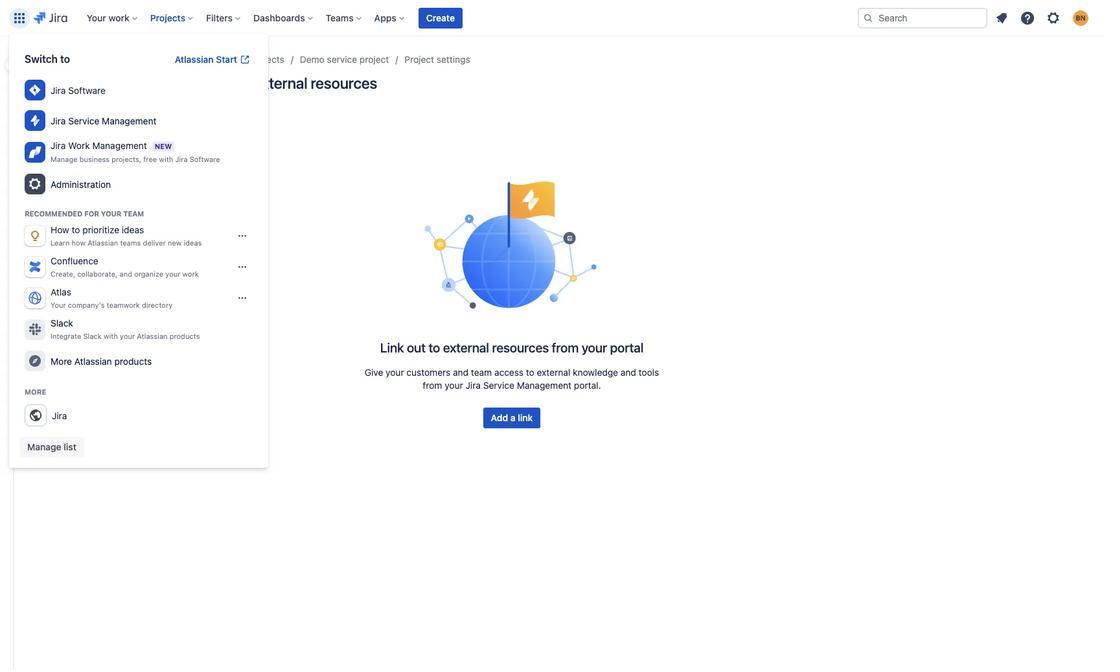Task type: locate. For each thing, give the bounding box(es) containing it.
your up more atlassian products "link"
[[120, 332, 135, 340]]

management down jira software link
[[102, 115, 156, 126]]

jira link
[[19, 400, 258, 432]]

create
[[426, 12, 455, 23]]

0 vertical spatial projects
[[150, 12, 185, 23]]

more down integrate
[[51, 356, 72, 367]]

slack up more atlassian products
[[83, 332, 102, 340]]

projects,
[[112, 155, 141, 163]]

0 vertical spatial resources
[[311, 74, 377, 92]]

0 horizontal spatial products
[[114, 356, 152, 367]]

1 vertical spatial management
[[92, 140, 147, 151]]

1 vertical spatial more
[[25, 388, 46, 396]]

team
[[123, 209, 144, 218]]

projects for projects link
[[250, 54, 284, 65]]

1 horizontal spatial products
[[170, 332, 200, 340]]

1 vertical spatial projects
[[250, 54, 284, 65]]

external up team
[[443, 340, 489, 355]]

0 horizontal spatial and
[[120, 270, 132, 278]]

more
[[51, 356, 72, 367], [25, 388, 46, 396]]

apps button
[[370, 7, 409, 28]]

jira up manage list at the bottom left of the page
[[52, 410, 67, 421]]

0 horizontal spatial projects
[[150, 12, 185, 23]]

resources
[[311, 74, 377, 92], [492, 340, 549, 355]]

atlassian left start
[[175, 54, 214, 65]]

1 vertical spatial from
[[423, 380, 442, 391]]

customers
[[407, 367, 451, 378]]

learn
[[51, 239, 70, 247]]

management up projects,
[[92, 140, 147, 151]]

for
[[84, 209, 99, 218]]

atlassian down prioritize
[[88, 239, 118, 247]]

your
[[165, 270, 180, 278], [120, 332, 135, 340], [582, 340, 607, 355], [386, 367, 404, 378], [445, 380, 463, 391]]

management up link
[[517, 380, 572, 391]]

software
[[68, 85, 106, 96], [190, 155, 220, 163]]

team
[[471, 367, 492, 378]]

ideas
[[122, 224, 144, 235], [184, 239, 202, 247]]

manage for manage business projects, free with jira software
[[51, 155, 77, 163]]

to right switch
[[60, 53, 70, 65]]

to up how
[[72, 224, 80, 235]]

service up the work
[[68, 115, 99, 126]]

0 vertical spatial manage
[[51, 155, 77, 163]]

jira service management
[[51, 115, 156, 126]]

projects up external on the top of page
[[250, 54, 284, 65]]

banner
[[0, 0, 1104, 36]]

0 horizontal spatial work
[[109, 12, 129, 23]]

jira
[[51, 85, 66, 96], [51, 115, 66, 126], [51, 140, 66, 151], [175, 155, 188, 163], [466, 380, 481, 391], [52, 410, 67, 421]]

slack
[[51, 318, 73, 329], [83, 332, 102, 340]]

1 horizontal spatial with
[[159, 155, 173, 163]]

atlassian down integrate
[[74, 356, 112, 367]]

0 horizontal spatial with
[[104, 332, 118, 340]]

products down 'slack integrate slack with your atlassian products'
[[114, 356, 152, 367]]

1 vertical spatial service
[[483, 380, 514, 391]]

0 horizontal spatial more
[[25, 388, 46, 396]]

manage left list
[[27, 441, 61, 452]]

jira down team
[[466, 380, 481, 391]]

1 vertical spatial slack
[[83, 332, 102, 340]]

from up knowledge
[[552, 340, 579, 355]]

jira for jira
[[52, 410, 67, 421]]

1 vertical spatial products
[[114, 356, 152, 367]]

primary element
[[8, 0, 858, 36]]

to inside give your customers and team access to external knowledge and tools from your jira service management portal.
[[526, 367, 534, 378]]

link out to external resources from your portal
[[380, 340, 644, 355]]

switch to
[[25, 53, 70, 65]]

how
[[72, 239, 86, 247]]

with down new
[[159, 155, 173, 163]]

and left team
[[453, 367, 469, 378]]

resources up access
[[492, 340, 549, 355]]

demo
[[300, 54, 325, 65]]

add a link
[[491, 412, 533, 423]]

1 horizontal spatial settings image
[[1046, 10, 1061, 26]]

integrate
[[51, 332, 81, 340]]

with
[[159, 155, 173, 163], [104, 332, 118, 340]]

and left organize
[[120, 270, 132, 278]]

notifications image
[[994, 10, 1010, 26]]

1 horizontal spatial external
[[537, 367, 570, 378]]

1 horizontal spatial and
[[453, 367, 469, 378]]

0 vertical spatial slack
[[51, 318, 73, 329]]

0 vertical spatial products
[[170, 332, 200, 340]]

projects inside popup button
[[150, 12, 185, 23]]

0 vertical spatial service
[[68, 115, 99, 126]]

external
[[443, 340, 489, 355], [537, 367, 570, 378]]

with up more atlassian products
[[104, 332, 118, 340]]

to inside how to prioritize ideas learn how atlassian teams deliver new ideas
[[72, 224, 80, 235]]

atlas your company's teamwork directory
[[51, 287, 173, 309]]

software right free
[[190, 155, 220, 163]]

work left projects popup button
[[109, 12, 129, 23]]

0 vertical spatial your
[[87, 12, 106, 23]]

to right access
[[526, 367, 534, 378]]

jira down jira software
[[51, 115, 66, 126]]

1 vertical spatial software
[[190, 155, 220, 163]]

1 horizontal spatial from
[[552, 340, 579, 355]]

external resources
[[253, 74, 377, 92]]

work right organize
[[182, 270, 199, 278]]

list
[[64, 441, 76, 452]]

1 vertical spatial manage
[[27, 441, 61, 452]]

collaborate,
[[77, 270, 118, 278]]

projects button
[[146, 7, 198, 28]]

1 vertical spatial resources
[[492, 340, 549, 355]]

1 vertical spatial external
[[537, 367, 570, 378]]

0 horizontal spatial software
[[68, 85, 106, 96]]

1 vertical spatial your
[[101, 209, 121, 218]]

resources down demo service project link
[[311, 74, 377, 92]]

your right give
[[386, 367, 404, 378]]

apps
[[374, 12, 396, 23]]

1 vertical spatial settings image
[[27, 176, 43, 192]]

from
[[552, 340, 579, 355], [423, 380, 442, 391]]

1 vertical spatial with
[[104, 332, 118, 340]]

jira left the work
[[51, 140, 66, 151]]

your right organize
[[165, 270, 180, 278]]

from down customers
[[423, 380, 442, 391]]

0 vertical spatial more
[[51, 356, 72, 367]]

1 horizontal spatial resources
[[492, 340, 549, 355]]

1 horizontal spatial more
[[51, 356, 72, 367]]

slack up integrate
[[51, 318, 73, 329]]

0 vertical spatial ideas
[[122, 224, 144, 235]]

1 horizontal spatial service
[[483, 380, 514, 391]]

dashboards
[[253, 12, 305, 23]]

products
[[170, 332, 200, 340], [114, 356, 152, 367]]

your down customers
[[445, 380, 463, 391]]

0 vertical spatial external
[[443, 340, 489, 355]]

filters button
[[202, 7, 246, 28]]

your
[[87, 12, 106, 23], [101, 209, 121, 218], [51, 301, 66, 309]]

tools
[[639, 367, 659, 378]]

settings image
[[1046, 10, 1061, 26], [27, 176, 43, 192]]

1 vertical spatial ideas
[[184, 239, 202, 247]]

service
[[68, 115, 99, 126], [483, 380, 514, 391]]

work
[[109, 12, 129, 23], [182, 270, 199, 278]]

2 horizontal spatial and
[[621, 367, 636, 378]]

products inside 'slack integrate slack with your atlassian products'
[[170, 332, 200, 340]]

more up manage list at the bottom left of the page
[[25, 388, 46, 396]]

2 vertical spatial management
[[517, 380, 572, 391]]

jira work management
[[51, 140, 147, 151]]

1 vertical spatial work
[[182, 270, 199, 278]]

0 horizontal spatial settings image
[[27, 176, 43, 192]]

1 horizontal spatial work
[[182, 270, 199, 278]]

ideas up 'teams'
[[122, 224, 144, 235]]

0 vertical spatial management
[[102, 115, 156, 126]]

and left tools
[[621, 367, 636, 378]]

0 horizontal spatial from
[[423, 380, 442, 391]]

software up jira service management
[[68, 85, 106, 96]]

manage down the work
[[51, 155, 77, 163]]

to
[[60, 53, 70, 65], [72, 224, 80, 235], [429, 340, 440, 355], [526, 367, 534, 378]]

projects left filters
[[150, 12, 185, 23]]

help image
[[1020, 10, 1036, 26]]

1 horizontal spatial software
[[190, 155, 220, 163]]

access
[[494, 367, 524, 378]]

jira inside give your customers and team access to external knowledge and tools from your jira service management portal.
[[466, 380, 481, 391]]

more inside "link"
[[51, 356, 72, 367]]

add
[[491, 412, 508, 423]]

start
[[216, 54, 237, 65]]

give your customers and team access to external knowledge and tools from your jira service management portal.
[[365, 367, 659, 391]]

a
[[510, 412, 516, 423]]

settings image up recommended
[[27, 176, 43, 192]]

and inside confluence create, collaborate, and organize your work
[[120, 270, 132, 278]]

your inside 'popup button'
[[87, 12, 106, 23]]

jira down switch to
[[51, 85, 66, 96]]

jira for jira software
[[51, 85, 66, 96]]

search image
[[863, 13, 874, 23]]

jira image
[[34, 10, 67, 26], [34, 10, 67, 26]]

and
[[120, 270, 132, 278], [453, 367, 469, 378], [621, 367, 636, 378]]

atlassian inside 'slack integrate slack with your atlassian products'
[[137, 332, 167, 340]]

your work button
[[83, 7, 142, 28]]

2 vertical spatial your
[[51, 301, 66, 309]]

1 horizontal spatial projects
[[250, 54, 284, 65]]

add a link button
[[483, 408, 541, 428]]

ideas right new
[[184, 239, 202, 247]]

confluence options menu image
[[237, 262, 248, 272]]

teams button
[[322, 7, 367, 28]]

0 vertical spatial work
[[109, 12, 129, 23]]

products down directory
[[170, 332, 200, 340]]

management
[[102, 115, 156, 126], [92, 140, 147, 151], [517, 380, 572, 391]]

projects
[[150, 12, 185, 23], [250, 54, 284, 65]]

manage
[[51, 155, 77, 163], [27, 441, 61, 452]]

settings image inside the administration link
[[27, 176, 43, 192]]

service down access
[[483, 380, 514, 391]]

atlassian inside how to prioritize ideas learn how atlassian teams deliver new ideas
[[88, 239, 118, 247]]

atlassian up more atlassian products "link"
[[137, 332, 167, 340]]

external left knowledge
[[537, 367, 570, 378]]

settings image right help icon
[[1046, 10, 1061, 26]]

switch
[[25, 53, 58, 65]]



Task type: describe. For each thing, give the bounding box(es) containing it.
atlassian inside "link"
[[74, 356, 112, 367]]

atlassian start link
[[167, 49, 258, 70]]

service
[[327, 54, 357, 65]]

more atlassian products link
[[19, 346, 258, 377]]

your inside confluence create, collaborate, and organize your work
[[165, 270, 180, 278]]

your inside atlas your company's teamwork directory
[[51, 301, 66, 309]]

0 horizontal spatial slack
[[51, 318, 73, 329]]

atlas options menu image
[[237, 293, 248, 303]]

more atlassian products
[[51, 356, 152, 367]]

slack integrate slack with your atlassian products
[[51, 318, 200, 340]]

products inside "link"
[[114, 356, 152, 367]]

Search field
[[858, 7, 988, 28]]

your work
[[87, 12, 129, 23]]

out
[[407, 340, 426, 355]]

prioritize
[[82, 224, 119, 235]]

jira software link
[[19, 75, 258, 106]]

1 horizontal spatial slack
[[83, 332, 102, 340]]

create,
[[51, 270, 75, 278]]

manage list link
[[19, 437, 84, 458]]

work inside confluence create, collaborate, and organize your work
[[182, 270, 199, 278]]

give
[[365, 367, 383, 378]]

directory
[[142, 301, 173, 309]]

teams
[[120, 239, 141, 247]]

atlas
[[51, 287, 71, 298]]

management for jira work management
[[92, 140, 147, 151]]

more for more atlassian products
[[51, 356, 72, 367]]

projects for projects popup button
[[150, 12, 185, 23]]

0 vertical spatial software
[[68, 85, 106, 96]]

company's
[[68, 301, 105, 309]]

link
[[380, 340, 404, 355]]

work inside 'popup button'
[[109, 12, 129, 23]]

free
[[143, 155, 157, 163]]

recommended
[[25, 209, 83, 218]]

more for more
[[25, 388, 46, 396]]

0 vertical spatial settings image
[[1046, 10, 1061, 26]]

0 horizontal spatial service
[[68, 115, 99, 126]]

organize
[[134, 270, 163, 278]]

demo service project link
[[300, 52, 389, 67]]

manage list
[[27, 441, 76, 452]]

teams
[[326, 12, 354, 23]]

teamwork
[[107, 301, 140, 309]]

settings
[[437, 54, 470, 65]]

work
[[68, 140, 90, 151]]

recommended for your team
[[25, 209, 144, 218]]

jira for jira service management
[[51, 115, 66, 126]]

link
[[518, 412, 533, 423]]

manage business projects, free with jira software
[[51, 155, 220, 163]]

to right 'out'
[[429, 340, 440, 355]]

knowledge
[[573, 367, 618, 378]]

create button
[[419, 7, 463, 28]]

and for team
[[453, 367, 469, 378]]

confluence
[[51, 255, 98, 266]]

0 horizontal spatial resources
[[311, 74, 377, 92]]

your profile and settings image
[[1073, 10, 1089, 26]]

project
[[405, 54, 434, 65]]

how to prioritize ideas options menu image
[[237, 231, 248, 241]]

your inside 'slack integrate slack with your atlassian products'
[[120, 332, 135, 340]]

0 vertical spatial with
[[159, 155, 173, 163]]

how
[[51, 224, 69, 235]]

external
[[253, 74, 308, 92]]

filters
[[206, 12, 233, 23]]

and for organize
[[120, 270, 132, 278]]

manage for manage list
[[27, 441, 61, 452]]

new
[[168, 239, 182, 247]]

dashboards button
[[250, 7, 318, 28]]

administration link
[[19, 169, 258, 200]]

business
[[80, 155, 110, 163]]

new
[[155, 142, 172, 150]]

0 horizontal spatial external
[[443, 340, 489, 355]]

project
[[360, 54, 389, 65]]

deliver
[[143, 239, 166, 247]]

0 horizontal spatial ideas
[[122, 224, 144, 235]]

projects link
[[250, 52, 284, 67]]

jira software
[[51, 85, 106, 96]]

from inside give your customers and team access to external knowledge and tools from your jira service management portal.
[[423, 380, 442, 391]]

management for jira service management
[[102, 115, 156, 126]]

project settings
[[405, 54, 470, 65]]

administration
[[51, 179, 111, 190]]

project settings link
[[405, 52, 470, 67]]

jira right free
[[175, 155, 188, 163]]

1 horizontal spatial ideas
[[184, 239, 202, 247]]

banner containing your work
[[0, 0, 1104, 36]]

appswitcher icon image
[[12, 10, 27, 26]]

portal
[[610, 340, 644, 355]]

external inside give your customers and team access to external knowledge and tools from your jira service management portal.
[[537, 367, 570, 378]]

0 vertical spatial from
[[552, 340, 579, 355]]

how to prioritize ideas learn how atlassian teams deliver new ideas
[[51, 224, 202, 247]]

management inside give your customers and team access to external knowledge and tools from your jira service management portal.
[[517, 380, 572, 391]]

portal.
[[574, 380, 601, 391]]

with inside 'slack integrate slack with your atlassian products'
[[104, 332, 118, 340]]

your up knowledge
[[582, 340, 607, 355]]

sidebar navigation image
[[0, 52, 29, 78]]

demo service project
[[300, 54, 389, 65]]

service inside give your customers and team access to external knowledge and tools from your jira service management portal.
[[483, 380, 514, 391]]

jira service management link
[[19, 106, 258, 136]]

jira for jira work management
[[51, 140, 66, 151]]

confluence create, collaborate, and organize your work
[[51, 255, 199, 278]]

atlassian start
[[175, 54, 237, 65]]



Task type: vqa. For each thing, say whether or not it's contained in the screenshot.
Help image
yes



